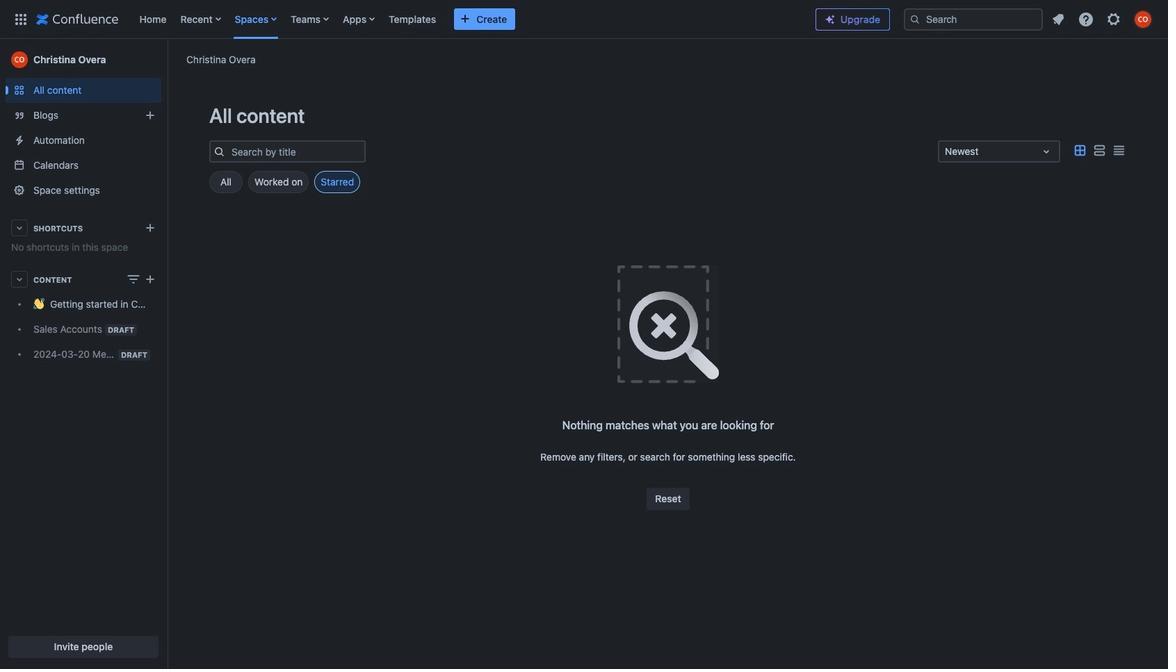Task type: locate. For each thing, give the bounding box(es) containing it.
create image
[[142, 271, 159, 288]]

collapse sidebar image
[[152, 46, 182, 74]]

0 horizontal spatial list
[[132, 0, 805, 39]]

open image
[[1038, 143, 1055, 160]]

confluence image
[[36, 11, 119, 27], [36, 11, 119, 27]]

None text field
[[945, 145, 948, 159]]

add shortcut image
[[142, 220, 159, 236]]

None search field
[[904, 8, 1043, 30]]

1 horizontal spatial list
[[1046, 7, 1160, 32]]

settings icon image
[[1106, 11, 1122, 27]]

list
[[132, 0, 805, 39], [1046, 7, 1160, 32]]

space element
[[0, 39, 167, 670]]

notification icon image
[[1050, 11, 1067, 27]]

tree
[[6, 292, 161, 367]]

banner
[[0, 0, 1168, 42]]

compact list image
[[1110, 142, 1127, 159]]

list for premium image
[[1046, 7, 1160, 32]]

tree inside the space element
[[6, 292, 161, 367]]

appswitcher icon image
[[13, 11, 29, 27]]

premium image
[[825, 14, 836, 25]]

list for appswitcher icon
[[132, 0, 805, 39]]

global element
[[8, 0, 805, 39]]



Task type: describe. For each thing, give the bounding box(es) containing it.
Search field
[[904, 8, 1043, 30]]

Search by title field
[[227, 142, 364, 161]]

search image
[[910, 14, 921, 25]]

create a blog image
[[142, 107, 159, 124]]

cards image
[[1072, 142, 1088, 159]]

help icon image
[[1078, 11, 1094, 27]]

list image
[[1091, 142, 1108, 159]]

change view image
[[125, 271, 142, 288]]



Task type: vqa. For each thing, say whether or not it's contained in the screenshot.
:Camera_With_Flash: icon
no



